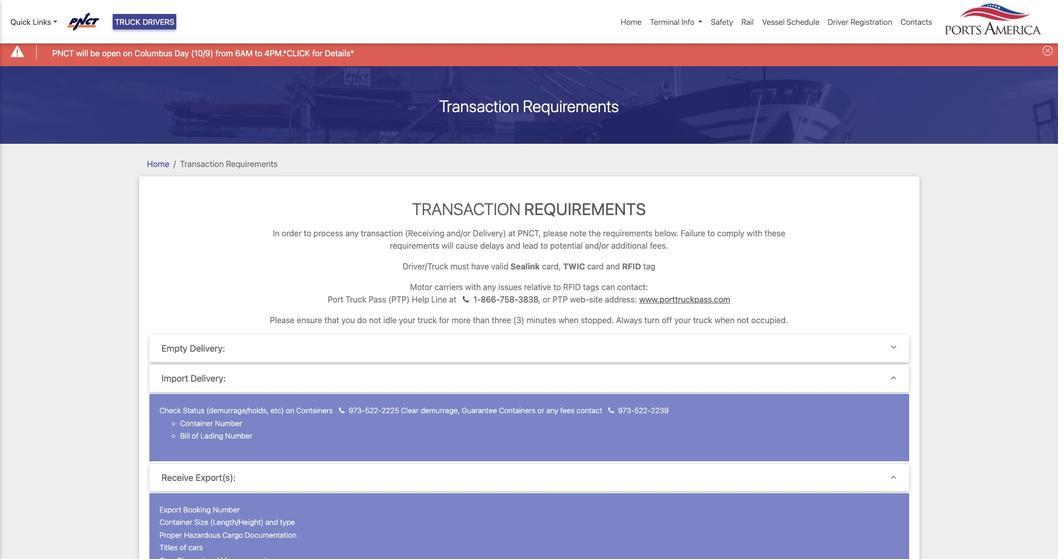Task type: vqa. For each thing, say whether or not it's contained in the screenshot.
the Empty Delivery:
yes



Task type: describe. For each thing, give the bounding box(es) containing it.
truck drivers link
[[113, 14, 177, 30]]

phone image for 973-522-2225
[[339, 407, 345, 415]]

of inside export booking number container size (length/height) and type proper hazardous cargo documentation titles of cars
[[180, 543, 187, 552]]

info
[[682, 17, 695, 26]]

issues
[[499, 282, 522, 292]]

container number bill of lading number
[[180, 419, 253, 440]]

973-522-2225
[[347, 406, 399, 415]]

,
[[538, 295, 541, 304]]

973-522-2225 link
[[335, 406, 399, 415]]

etc)
[[271, 406, 284, 415]]

contact:
[[617, 282, 648, 292]]

do
[[357, 315, 367, 325]]

(10/9)
[[191, 48, 213, 58]]

booking
[[183, 505, 211, 514]]

type
[[280, 518, 295, 527]]

rail
[[742, 17, 754, 26]]

ptp
[[553, 295, 568, 304]]

delivery: for empty delivery:
[[190, 343, 225, 354]]

with inside motor carriers with any issues relative to rfid tags can contact: port truck pass (ptp) help line at
[[465, 282, 481, 292]]

export booking number container size (length/height) and type proper hazardous cargo documentation titles of cars
[[160, 505, 297, 552]]

0 horizontal spatial and/or
[[447, 229, 471, 238]]

carriers
[[435, 282, 463, 292]]

driver
[[828, 17, 849, 26]]

at inside in order to process any transaction (receiving and/or delivery) at pnct, please note the requirements below. failure to comply with these requirements will cause delays and lead to potential and/or additional fees.
[[509, 229, 516, 238]]

you
[[342, 315, 355, 325]]

, or ptp web-site address: www.porttruckpass.com
[[538, 295, 731, 304]]

columbus
[[135, 48, 172, 58]]

1 horizontal spatial for
[[439, 315, 450, 325]]

turn
[[645, 315, 660, 325]]

empty delivery:
[[162, 343, 225, 354]]

will inside in order to process any transaction (receiving and/or delivery) at pnct, please note the requirements below. failure to comply with these requirements will cause delays and lead to potential and/or additional fees.
[[442, 241, 454, 250]]

details*
[[325, 48, 354, 58]]

empty
[[162, 343, 188, 354]]

container inside container number bill of lading number
[[180, 419, 213, 428]]

1 vertical spatial and/or
[[585, 241, 609, 250]]

(length/height)
[[210, 518, 264, 527]]

pnct
[[52, 48, 74, 58]]

transaction
[[361, 229, 403, 238]]

bill
[[180, 431, 190, 440]]

on for containers
[[286, 406, 294, 415]]

receive export(s): link
[[162, 472, 897, 483]]

866-
[[481, 295, 500, 304]]

and inside in order to process any transaction (receiving and/or delivery) at pnct, please note the requirements below. failure to comply with these requirements will cause delays and lead to potential and/or additional fees.
[[507, 241, 521, 250]]

schedule
[[787, 17, 820, 26]]

any inside in order to process any transaction (receiving and/or delivery) at pnct, please note the requirements below. failure to comply with these requirements will cause delays and lead to potential and/or additional fees.
[[346, 229, 359, 238]]

0 vertical spatial transaction
[[439, 96, 520, 116]]

import delivery: tab panel
[[149, 394, 909, 463]]

minutes
[[527, 315, 557, 325]]

terminal info link
[[646, 12, 707, 32]]

receive export(s): tab panel
[[149, 493, 909, 559]]

1 vertical spatial number
[[225, 431, 253, 440]]

on for columbus
[[123, 48, 132, 58]]

card,
[[542, 262, 561, 271]]

any inside import delivery: tab panel
[[547, 406, 559, 415]]

(demurrage/holds,
[[207, 406, 269, 415]]

in order to process any transaction (receiving and/or delivery) at pnct, please note the requirements below. failure to comply with these requirements will cause delays and lead to potential and/or additional fees.
[[273, 229, 786, 250]]

line
[[432, 295, 447, 304]]

to right lead
[[541, 241, 548, 250]]

973- for 973-522-2225
[[349, 406, 365, 415]]

and inside export booking number container size (length/height) and type proper hazardous cargo documentation titles of cars
[[266, 518, 278, 527]]

2 your from the left
[[675, 315, 691, 325]]

www.porttruckpass.com link
[[640, 295, 731, 304]]

guarantee
[[462, 406, 497, 415]]

please
[[270, 315, 295, 325]]

4pm.*click
[[265, 48, 310, 58]]

terminal info
[[650, 17, 695, 26]]

973-522-2239
[[617, 406, 669, 415]]

tab list containing empty delivery:
[[149, 335, 909, 559]]

rfid inside motor carriers with any issues relative to rfid tags can contact: port truck pass (ptp) help line at
[[563, 282, 581, 292]]

stopped.
[[581, 315, 614, 325]]

any inside motor carriers with any issues relative to rfid tags can contact: port truck pass (ptp) help line at
[[483, 282, 497, 292]]

973- for 973-522-2239
[[618, 406, 635, 415]]

522- for 2225
[[365, 406, 382, 415]]

help
[[412, 295, 429, 304]]

2239
[[651, 406, 669, 415]]

phone image for 1-866-758-3838
[[463, 295, 469, 304]]

1 vertical spatial requirements
[[226, 159, 278, 168]]

pnct will be open on columbus day (10/9) from 6am to 4pm.*click for details* alert
[[0, 38, 1059, 66]]

sealink
[[511, 262, 540, 271]]

1 your from the left
[[399, 315, 416, 325]]

must
[[451, 262, 469, 271]]

0 vertical spatial requirements
[[523, 96, 619, 116]]

2225
[[382, 406, 399, 415]]

vessel
[[762, 17, 785, 26]]

always
[[616, 315, 643, 325]]

phone image
[[609, 407, 614, 415]]

3838
[[518, 295, 538, 304]]

driver registration
[[828, 17, 893, 26]]

(receiving
[[405, 229, 445, 238]]

than
[[473, 315, 490, 325]]

registration
[[851, 17, 893, 26]]

contact
[[577, 406, 603, 415]]

contacts
[[901, 17, 933, 26]]

clear demurrage, guarantee containers or any fees contact
[[399, 406, 604, 415]]

pnct will be open on columbus day (10/9) from 6am to 4pm.*click for details*
[[52, 48, 354, 58]]

1 truck from the left
[[418, 315, 437, 325]]

status
[[183, 406, 205, 415]]

valid
[[491, 262, 509, 271]]

clear
[[401, 406, 419, 415]]

lading
[[201, 431, 223, 440]]

these
[[765, 229, 786, 238]]

check status (demurrage/holds, etc) on containers
[[160, 406, 335, 415]]

failure
[[681, 229, 706, 238]]

1 not from the left
[[369, 315, 381, 325]]

delays
[[480, 241, 504, 250]]



Task type: locate. For each thing, give the bounding box(es) containing it.
1 horizontal spatial not
[[737, 315, 749, 325]]

order
[[282, 229, 302, 238]]

0 horizontal spatial home
[[147, 159, 169, 168]]

lead
[[523, 241, 539, 250]]

quick
[[10, 17, 31, 26]]

will inside "link"
[[76, 48, 88, 58]]

with inside in order to process any transaction (receiving and/or delivery) at pnct, please note the requirements below. failure to comply with these requirements will cause delays and lead to potential and/or additional fees.
[[747, 229, 763, 238]]

1 horizontal spatial with
[[747, 229, 763, 238]]

1 when from the left
[[559, 315, 579, 325]]

and/or
[[447, 229, 471, 238], [585, 241, 609, 250]]

758-
[[500, 295, 518, 304]]

at inside motor carriers with any issues relative to rfid tags can contact: port truck pass (ptp) help line at
[[449, 295, 457, 304]]

1 vertical spatial of
[[180, 543, 187, 552]]

truck drivers
[[115, 17, 174, 26]]

0 horizontal spatial will
[[76, 48, 88, 58]]

1 vertical spatial will
[[442, 241, 454, 250]]

0 horizontal spatial rfid
[[563, 282, 581, 292]]

address:
[[605, 295, 637, 304]]

2 vertical spatial requirements
[[524, 199, 646, 219]]

1 vertical spatial home
[[147, 159, 169, 168]]

on inside "link"
[[123, 48, 132, 58]]

safety
[[711, 17, 733, 26]]

2 containers from the left
[[499, 406, 536, 415]]

container down "status"
[[180, 419, 213, 428]]

0 vertical spatial will
[[76, 48, 88, 58]]

requirements
[[603, 229, 653, 238], [390, 241, 440, 250]]

process
[[314, 229, 343, 238]]

1 vertical spatial transaction
[[180, 159, 224, 168]]

tags
[[583, 282, 600, 292]]

1 vertical spatial for
[[439, 315, 450, 325]]

truck down www.porttruckpass.com link
[[693, 315, 713, 325]]

requirements up additional
[[603, 229, 653, 238]]

0 horizontal spatial truck
[[115, 17, 141, 26]]

1 horizontal spatial and
[[507, 241, 521, 250]]

0 horizontal spatial with
[[465, 282, 481, 292]]

1 horizontal spatial your
[[675, 315, 691, 325]]

0 horizontal spatial not
[[369, 315, 381, 325]]

or left fees
[[538, 406, 545, 415]]

for
[[312, 48, 323, 58], [439, 315, 450, 325]]

1 horizontal spatial when
[[715, 315, 735, 325]]

1 vertical spatial with
[[465, 282, 481, 292]]

1-
[[474, 295, 481, 304]]

at left pnct,
[[509, 229, 516, 238]]

1 horizontal spatial on
[[286, 406, 294, 415]]

safety link
[[707, 12, 738, 32]]

cargo
[[222, 530, 243, 539]]

2 522- from the left
[[635, 406, 651, 415]]

truck
[[418, 315, 437, 325], [693, 315, 713, 325]]

truck down help
[[418, 315, 437, 325]]

phone image inside 973-522-2225 "link"
[[339, 407, 345, 415]]

1 horizontal spatial 973-
[[618, 406, 635, 415]]

delivery: for import delivery:
[[191, 373, 226, 384]]

of
[[192, 431, 199, 440], [180, 543, 187, 552]]

1 horizontal spatial home
[[621, 17, 642, 26]]

web-
[[570, 295, 590, 304]]

and/or down the
[[585, 241, 609, 250]]

container up the proper
[[160, 518, 193, 527]]

can
[[602, 282, 615, 292]]

when down www.porttruckpass.com
[[715, 315, 735, 325]]

to inside motor carriers with any issues relative to rfid tags can contact: port truck pass (ptp) help line at
[[554, 282, 561, 292]]

0 vertical spatial phone image
[[463, 295, 469, 304]]

cars
[[188, 543, 203, 552]]

2 vertical spatial and
[[266, 518, 278, 527]]

proper
[[160, 530, 182, 539]]

1 vertical spatial on
[[286, 406, 294, 415]]

1 vertical spatial container
[[160, 518, 193, 527]]

import
[[162, 373, 188, 384]]

0 vertical spatial rfid
[[623, 262, 641, 271]]

or right ','
[[543, 295, 551, 304]]

522- left clear
[[365, 406, 382, 415]]

0 horizontal spatial home link
[[147, 159, 169, 168]]

0 vertical spatial and
[[507, 241, 521, 250]]

2 973- from the left
[[618, 406, 635, 415]]

522- for 2239
[[635, 406, 651, 415]]

in
[[273, 229, 280, 238]]

1 horizontal spatial containers
[[499, 406, 536, 415]]

on right open
[[123, 48, 132, 58]]

empty delivery: link
[[162, 343, 897, 354]]

occupied.
[[752, 315, 789, 325]]

2 vertical spatial transaction requirements
[[412, 199, 646, 219]]

1 horizontal spatial of
[[192, 431, 199, 440]]

rfid left tag
[[623, 262, 641, 271]]

check
[[160, 406, 181, 415]]

any up 866-
[[483, 282, 497, 292]]

pnct will be open on columbus day (10/9) from 6am to 4pm.*click for details* link
[[52, 47, 354, 59]]

vessel schedule
[[762, 17, 820, 26]]

0 vertical spatial of
[[192, 431, 199, 440]]

delivery: right the empty
[[190, 343, 225, 354]]

2 vertical spatial transaction
[[412, 199, 521, 219]]

and left lead
[[507, 241, 521, 250]]

and/or up cause
[[447, 229, 471, 238]]

container inside export booking number container size (length/height) and type proper hazardous cargo documentation titles of cars
[[160, 518, 193, 527]]

not right 'do'
[[369, 315, 381, 325]]

522- right phone image
[[635, 406, 651, 415]]

2 vertical spatial any
[[547, 406, 559, 415]]

rail link
[[738, 12, 758, 32]]

0 vertical spatial home
[[621, 17, 642, 26]]

1 vertical spatial transaction requirements
[[180, 159, 278, 168]]

relative
[[524, 282, 552, 292]]

and right 'card'
[[606, 262, 620, 271]]

0 horizontal spatial on
[[123, 48, 132, 58]]

2 when from the left
[[715, 315, 735, 325]]

0 horizontal spatial containers
[[296, 406, 333, 415]]

delivery: right import at left
[[191, 373, 226, 384]]

rfid
[[623, 262, 641, 271], [563, 282, 581, 292]]

close image
[[1043, 46, 1053, 56]]

973- left 2225
[[349, 406, 365, 415]]

with left 'these' at the top right
[[747, 229, 763, 238]]

1-866-758-3838 link
[[459, 295, 538, 304]]

pass
[[369, 295, 386, 304]]

1 vertical spatial rfid
[[563, 282, 581, 292]]

three
[[492, 315, 511, 325]]

twic
[[563, 262, 585, 271]]

on inside import delivery: tab panel
[[286, 406, 294, 415]]

2 horizontal spatial any
[[547, 406, 559, 415]]

1 vertical spatial and
[[606, 262, 620, 271]]

for left more
[[439, 315, 450, 325]]

truck inside motor carriers with any issues relative to rfid tags can contact: port truck pass (ptp) help line at
[[346, 295, 367, 304]]

motor
[[410, 282, 433, 292]]

(3)
[[514, 315, 525, 325]]

or inside tab panel
[[538, 406, 545, 415]]

phone image inside "1-866-758-3838" link
[[463, 295, 469, 304]]

phone image left 973-522-2225
[[339, 407, 345, 415]]

0 vertical spatial on
[[123, 48, 132, 58]]

tab list
[[149, 335, 909, 559]]

2 truck from the left
[[693, 315, 713, 325]]

of inside container number bill of lading number
[[192, 431, 199, 440]]

1 horizontal spatial 522-
[[635, 406, 651, 415]]

1 973- from the left
[[349, 406, 365, 415]]

transaction
[[439, 96, 520, 116], [180, 159, 224, 168], [412, 199, 521, 219]]

2 horizontal spatial and
[[606, 262, 620, 271]]

cause
[[456, 241, 478, 250]]

1 horizontal spatial at
[[509, 229, 516, 238]]

1 vertical spatial delivery:
[[191, 373, 226, 384]]

1 horizontal spatial will
[[442, 241, 454, 250]]

number inside export booking number container size (length/height) and type proper hazardous cargo documentation titles of cars
[[213, 505, 240, 514]]

0 vertical spatial at
[[509, 229, 516, 238]]

phone image
[[463, 295, 469, 304], [339, 407, 345, 415]]

requirements down "(receiving"
[[390, 241, 440, 250]]

0 horizontal spatial any
[[346, 229, 359, 238]]

your right idle
[[399, 315, 416, 325]]

driver/truck
[[403, 262, 449, 271]]

for left details*
[[312, 48, 323, 58]]

and up documentation at the bottom
[[266, 518, 278, 527]]

0 horizontal spatial 973-
[[349, 406, 365, 415]]

not
[[369, 315, 381, 325], [737, 315, 749, 325]]

973-522-2239 link
[[604, 406, 669, 415]]

0 horizontal spatial 522-
[[365, 406, 382, 415]]

1 horizontal spatial rfid
[[623, 262, 641, 271]]

more
[[452, 315, 471, 325]]

not left "occupied." in the bottom right of the page
[[737, 315, 749, 325]]

2 not from the left
[[737, 315, 749, 325]]

truck left drivers
[[115, 17, 141, 26]]

to right 'order'
[[304, 229, 311, 238]]

0 horizontal spatial phone image
[[339, 407, 345, 415]]

www.porttruckpass.com
[[640, 295, 731, 304]]

0 vertical spatial any
[[346, 229, 359, 238]]

number
[[215, 419, 242, 428], [225, 431, 253, 440], [213, 505, 240, 514]]

terminal
[[650, 17, 680, 26]]

0 vertical spatial and/or
[[447, 229, 471, 238]]

0 vertical spatial or
[[543, 295, 551, 304]]

1 horizontal spatial truck
[[346, 295, 367, 304]]

your
[[399, 315, 416, 325], [675, 315, 691, 325]]

with up 1-
[[465, 282, 481, 292]]

rfid up web- at right
[[563, 282, 581, 292]]

1 horizontal spatial home link
[[617, 12, 646, 32]]

pnct,
[[518, 229, 541, 238]]

0 vertical spatial with
[[747, 229, 763, 238]]

0 horizontal spatial when
[[559, 315, 579, 325]]

to up ptp
[[554, 282, 561, 292]]

driver/truck must have valid sealink card, twic card and rfid tag
[[403, 262, 656, 271]]

any right process
[[346, 229, 359, 238]]

1 horizontal spatial truck
[[693, 315, 713, 325]]

1 vertical spatial truck
[[346, 295, 367, 304]]

vessel schedule link
[[758, 12, 824, 32]]

2 vertical spatial number
[[213, 505, 240, 514]]

quick links
[[10, 17, 51, 26]]

from
[[216, 48, 233, 58]]

have
[[472, 262, 489, 271]]

0 vertical spatial number
[[215, 419, 242, 428]]

truck right port
[[346, 295, 367, 304]]

container
[[180, 419, 213, 428], [160, 518, 193, 527]]

1 horizontal spatial any
[[483, 282, 497, 292]]

will left be
[[76, 48, 88, 58]]

export(s):
[[196, 472, 236, 483]]

6am
[[235, 48, 253, 58]]

drivers
[[143, 17, 174, 26]]

links
[[33, 17, 51, 26]]

your right off
[[675, 315, 691, 325]]

973-
[[349, 406, 365, 415], [618, 406, 635, 415]]

with
[[747, 229, 763, 238], [465, 282, 481, 292]]

1 horizontal spatial and/or
[[585, 241, 609, 250]]

0 horizontal spatial of
[[180, 543, 187, 552]]

please
[[543, 229, 568, 238]]

export
[[160, 505, 182, 514]]

delivery)
[[473, 229, 506, 238]]

quick links link
[[10, 16, 57, 28]]

note
[[570, 229, 587, 238]]

0 horizontal spatial and
[[266, 518, 278, 527]]

0 horizontal spatial your
[[399, 315, 416, 325]]

1 522- from the left
[[365, 406, 382, 415]]

973- right phone image
[[618, 406, 635, 415]]

size
[[194, 518, 209, 527]]

phone image left 1-
[[463, 295, 469, 304]]

any left fees
[[547, 406, 559, 415]]

home link
[[617, 12, 646, 32], [147, 159, 169, 168]]

motor carriers with any issues relative to rfid tags can contact: port truck pass (ptp) help line at
[[328, 282, 648, 304]]

for inside "link"
[[312, 48, 323, 58]]

1 vertical spatial home link
[[147, 159, 169, 168]]

0 vertical spatial for
[[312, 48, 323, 58]]

containers right etc)
[[296, 406, 333, 415]]

1 horizontal spatial phone image
[[463, 295, 469, 304]]

when
[[559, 315, 579, 325], [715, 315, 735, 325]]

that
[[325, 315, 339, 325]]

0 vertical spatial home link
[[617, 12, 646, 32]]

0 vertical spatial requirements
[[603, 229, 653, 238]]

1 vertical spatial or
[[538, 406, 545, 415]]

containers down import delivery: link
[[499, 406, 536, 415]]

1 horizontal spatial requirements
[[603, 229, 653, 238]]

hazardous
[[184, 530, 221, 539]]

1 vertical spatial at
[[449, 295, 457, 304]]

to right '6am'
[[255, 48, 262, 58]]

requirements
[[523, 96, 619, 116], [226, 159, 278, 168], [524, 199, 646, 219]]

will left cause
[[442, 241, 454, 250]]

of right bill
[[192, 431, 199, 440]]

to right failure
[[708, 229, 715, 238]]

1 vertical spatial any
[[483, 282, 497, 292]]

fees
[[560, 406, 575, 415]]

additional
[[611, 241, 648, 250]]

1 vertical spatial requirements
[[390, 241, 440, 250]]

to inside "link"
[[255, 48, 262, 58]]

0 horizontal spatial truck
[[418, 315, 437, 325]]

1 containers from the left
[[296, 406, 333, 415]]

when down ptp
[[559, 315, 579, 325]]

of left the cars
[[180, 543, 187, 552]]

0 horizontal spatial for
[[312, 48, 323, 58]]

0 horizontal spatial at
[[449, 295, 457, 304]]

tag
[[644, 262, 656, 271]]

and
[[507, 241, 521, 250], [606, 262, 620, 271], [266, 518, 278, 527]]

0 vertical spatial transaction requirements
[[439, 96, 619, 116]]

0 vertical spatial container
[[180, 419, 213, 428]]

on right etc)
[[286, 406, 294, 415]]

at down carriers
[[449, 295, 457, 304]]

1 vertical spatial phone image
[[339, 407, 345, 415]]

ensure
[[297, 315, 322, 325]]

0 vertical spatial delivery:
[[190, 343, 225, 354]]

0 vertical spatial truck
[[115, 17, 141, 26]]

0 horizontal spatial requirements
[[390, 241, 440, 250]]



